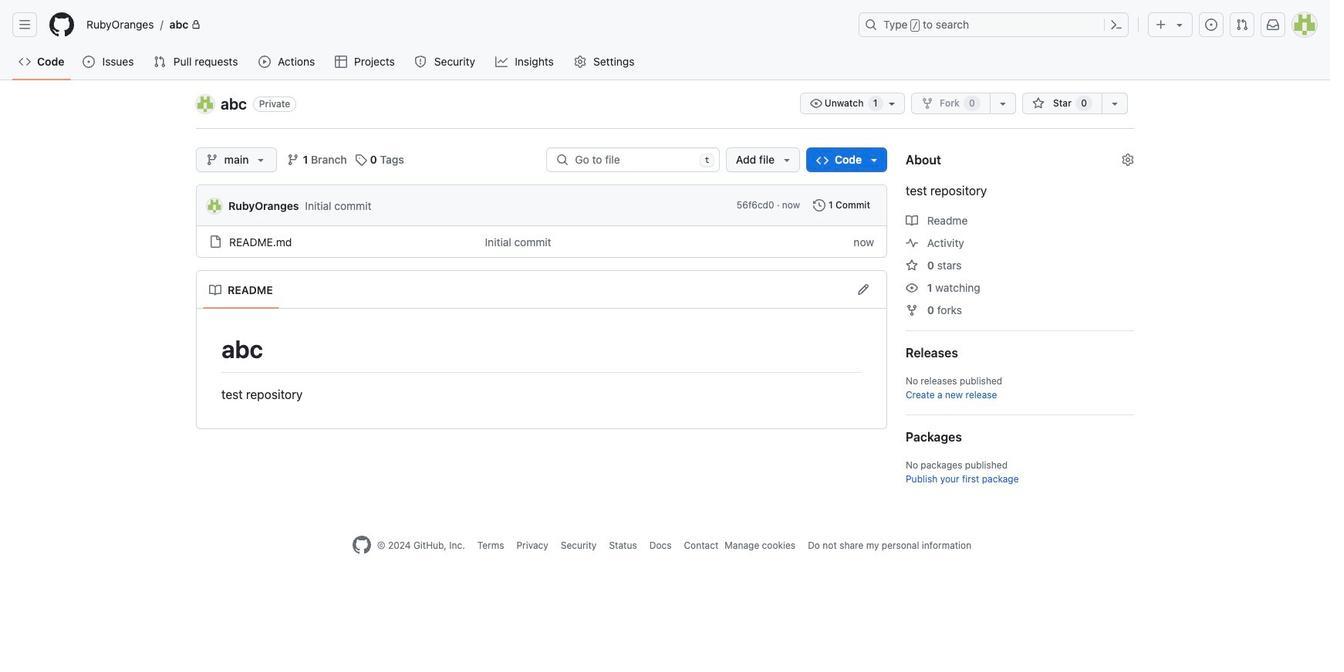 Task type: locate. For each thing, give the bounding box(es) containing it.
play image
[[258, 56, 271, 68]]

git branch image
[[206, 154, 218, 166]]

star image right see your forks of this repository image
[[1033, 97, 1045, 110]]

1 vertical spatial eye image
[[906, 282, 919, 294]]

0 users starred this repository element
[[1076, 96, 1093, 111]]

0 vertical spatial star image
[[1033, 97, 1045, 110]]

star image down the pulse icon
[[906, 259, 919, 272]]

triangle down image
[[1174, 19, 1187, 31]]

1 horizontal spatial star image
[[1033, 97, 1045, 110]]

gear image
[[574, 56, 586, 68]]

0 vertical spatial repo forked image
[[922, 97, 934, 110]]

repo forked image
[[922, 97, 934, 110], [906, 304, 919, 317]]

1 vertical spatial repo forked image
[[906, 304, 919, 317]]

1 vertical spatial homepage image
[[353, 536, 371, 554]]

0 horizontal spatial eye image
[[810, 97, 823, 110]]

banner
[[0, 0, 1331, 80]]

repo forked image down the pulse icon
[[906, 304, 919, 317]]

code image
[[19, 56, 31, 68]]

tag image
[[355, 154, 367, 166]]

book image
[[209, 284, 222, 296]]

1 horizontal spatial repo forked image
[[922, 97, 934, 110]]

0 vertical spatial eye image
[[810, 97, 823, 110]]

star image
[[1033, 97, 1045, 110], [906, 259, 919, 272]]

command palette image
[[1111, 19, 1123, 31]]

book image
[[906, 215, 919, 227]]

history image
[[814, 199, 826, 212]]

edit file image
[[858, 283, 870, 296]]

git pull request image
[[1237, 19, 1249, 31]]

search image
[[557, 154, 569, 166]]

0 horizontal spatial star image
[[906, 259, 919, 272]]

rubyoranges image
[[207, 198, 222, 214]]

1 vertical spatial star image
[[906, 259, 919, 272]]

0 horizontal spatial homepage image
[[49, 12, 74, 37]]

homepage image
[[49, 12, 74, 37], [353, 536, 371, 554]]

see your forks of this repository image
[[997, 97, 1010, 110]]

eye image
[[810, 97, 823, 110], [906, 282, 919, 294]]

repo forked image left see your forks of this repository image
[[922, 97, 934, 110]]

list
[[80, 12, 850, 37]]



Task type: vqa. For each thing, say whether or not it's contained in the screenshot.
the left HOMEPAGE Icon
yes



Task type: describe. For each thing, give the bounding box(es) containing it.
0 vertical spatial homepage image
[[49, 12, 74, 37]]

git branch image
[[288, 154, 300, 166]]

table image
[[335, 56, 347, 68]]

1 horizontal spatial eye image
[[906, 282, 919, 294]]

shield image
[[415, 56, 427, 68]]

graph image
[[495, 56, 508, 68]]

issue opened image
[[83, 56, 95, 68]]

1 horizontal spatial homepage image
[[353, 536, 371, 554]]

Go to file text field
[[575, 148, 694, 171]]

git pull request image
[[153, 56, 166, 68]]

inbox image
[[1268, 19, 1280, 31]]

0 horizontal spatial repo forked image
[[906, 304, 919, 317]]

owner avatar image
[[196, 95, 215, 113]]

edit repository metadata image
[[1122, 154, 1135, 166]]

pulse image
[[906, 237, 919, 249]]

add this repository to a list image
[[1109, 97, 1122, 110]]

lock image
[[192, 20, 201, 29]]

issue opened image
[[1206, 19, 1218, 31]]



